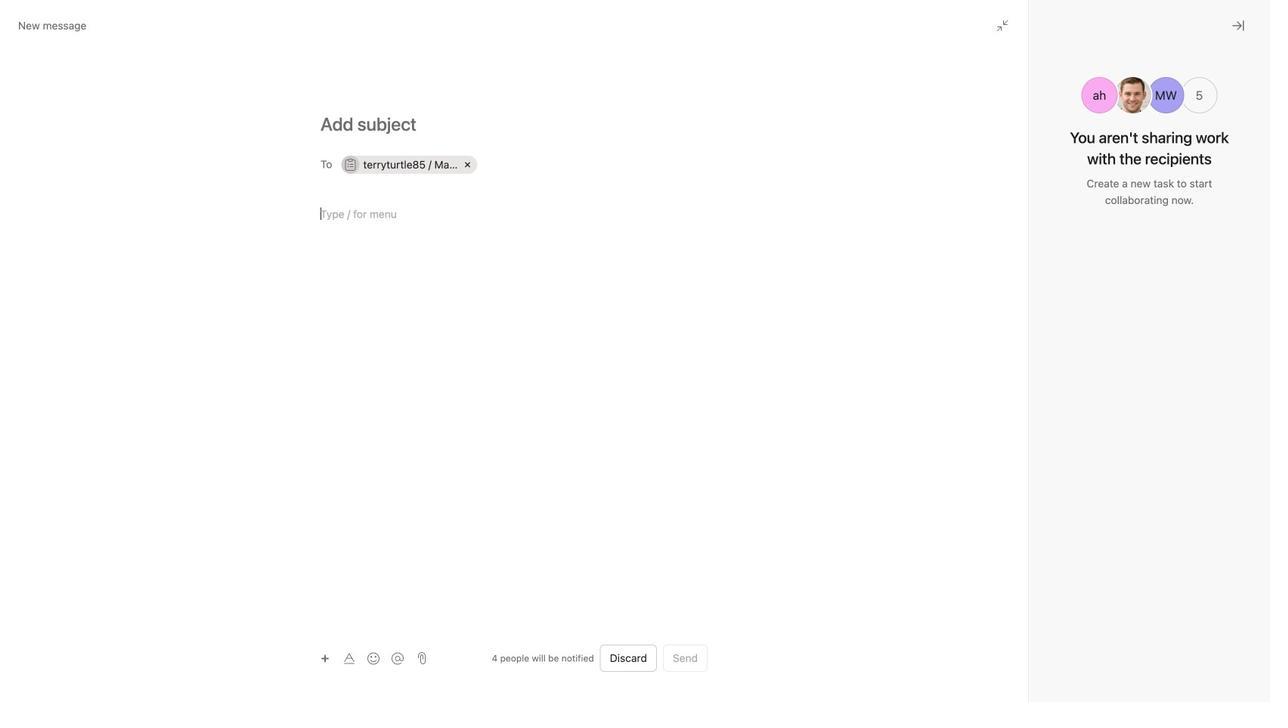 Task type: vqa. For each thing, say whether or not it's contained in the screenshot.
Hide sidebar image
yes



Task type: locate. For each thing, give the bounding box(es) containing it.
toolbar
[[315, 648, 411, 670]]

row
[[339, 152, 707, 178]]

option group
[[619, 55, 902, 82]]

None radio
[[670, 55, 697, 82], [722, 55, 748, 82], [747, 55, 774, 82], [773, 55, 799, 82], [799, 55, 825, 82], [824, 55, 851, 82], [850, 55, 876, 82], [670, 55, 697, 82], [722, 55, 748, 82], [747, 55, 774, 82], [773, 55, 799, 82], [799, 55, 825, 82], [824, 55, 851, 82], [850, 55, 876, 82]]

minimize image
[[997, 20, 1009, 32]]

None radio
[[619, 55, 645, 82], [645, 55, 671, 82], [696, 55, 722, 82], [876, 55, 902, 82], [619, 55, 645, 82], [645, 55, 671, 82], [696, 55, 722, 82], [876, 55, 902, 82]]

cell
[[341, 156, 478, 174]]



Task type: describe. For each thing, give the bounding box(es) containing it.
close image
[[1233, 20, 1245, 32]]

Add subject text field
[[303, 112, 726, 136]]

formatting image
[[343, 653, 355, 665]]

at mention image
[[392, 653, 404, 665]]

hide sidebar image
[[20, 12, 32, 24]]

emoji image
[[368, 653, 380, 665]]



